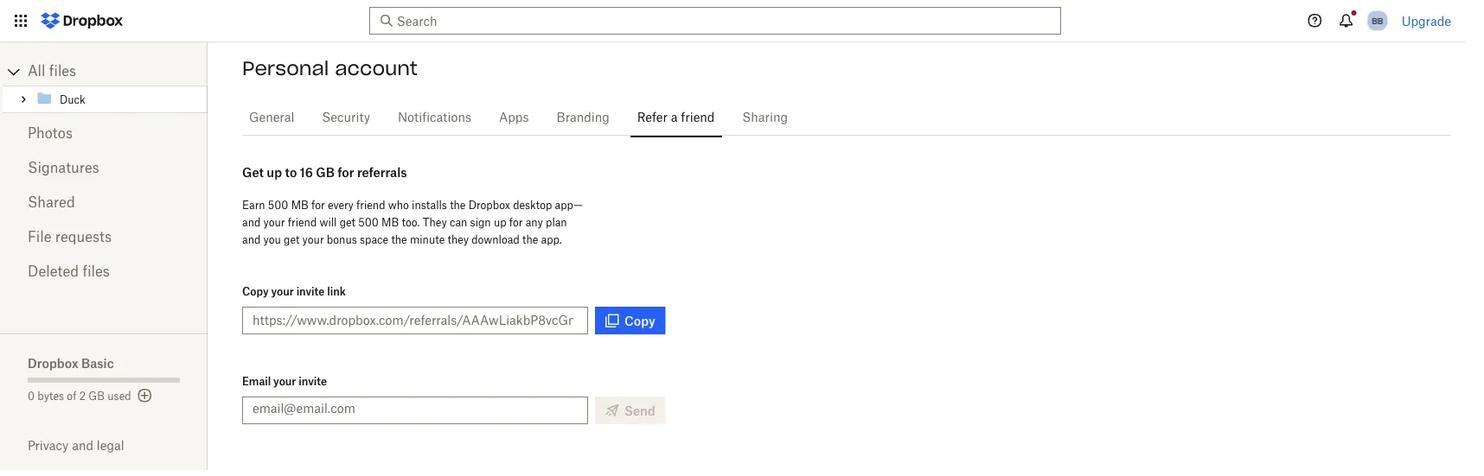 Task type: vqa. For each thing, say whether or not it's contained in the screenshot.
rightmost the
yes



Task type: locate. For each thing, give the bounding box(es) containing it.
get
[[242, 165, 264, 179]]

and left the "you"
[[242, 233, 261, 246]]

2
[[79, 392, 86, 402]]

friend right a
[[681, 112, 715, 124]]

Email your invite text field
[[253, 399, 578, 418]]

for up will
[[311, 199, 325, 211]]

general tab
[[242, 97, 301, 138]]

1 vertical spatial 500
[[358, 216, 379, 229]]

can
[[450, 216, 467, 229]]

for
[[338, 165, 354, 179], [311, 199, 325, 211], [509, 216, 523, 229]]

tab list containing general
[[242, 94, 1451, 138]]

0 horizontal spatial copy
[[242, 285, 269, 298]]

gb right 2
[[89, 392, 105, 402]]

gb right the 16
[[316, 165, 335, 179]]

copy
[[242, 285, 269, 298], [625, 314, 655, 328]]

legal
[[97, 439, 124, 453]]

signatures
[[28, 162, 99, 176]]

invite for copy your invite link
[[296, 285, 325, 298]]

your right email
[[273, 375, 296, 388]]

referrals
[[357, 165, 407, 179]]

0 vertical spatial friend
[[681, 112, 715, 124]]

0 horizontal spatial gb
[[89, 392, 105, 402]]

1 horizontal spatial dropbox
[[469, 199, 510, 211]]

and down earn
[[242, 216, 261, 229]]

refer a friend
[[637, 112, 715, 124]]

1 horizontal spatial for
[[338, 165, 354, 179]]

tab list
[[242, 94, 1451, 138]]

gb
[[316, 165, 335, 179], [89, 392, 105, 402]]

dropbox
[[469, 199, 510, 211], [28, 356, 78, 371]]

app—
[[555, 199, 583, 211]]

sharing tab
[[736, 97, 795, 138]]

1 vertical spatial and
[[242, 233, 261, 246]]

mb down the 16
[[291, 199, 309, 211]]

1 vertical spatial dropbox
[[28, 356, 78, 371]]

gb for 2
[[89, 392, 105, 402]]

500 up space
[[358, 216, 379, 229]]

0 vertical spatial invite
[[296, 285, 325, 298]]

mb down who
[[382, 216, 399, 229]]

your down the "you"
[[271, 285, 294, 298]]

0 vertical spatial gb
[[316, 165, 335, 179]]

0 vertical spatial and
[[242, 216, 261, 229]]

your
[[263, 216, 285, 229], [302, 233, 324, 246], [271, 285, 294, 298], [273, 375, 296, 388]]

0 horizontal spatial get
[[284, 233, 300, 246]]

1 vertical spatial for
[[311, 199, 325, 211]]

1 vertical spatial get
[[284, 233, 300, 246]]

invite right email
[[299, 375, 327, 388]]

invite
[[296, 285, 325, 298], [299, 375, 327, 388]]

1 horizontal spatial 500
[[358, 216, 379, 229]]

None text field
[[253, 311, 573, 330]]

dropbox up bytes
[[28, 356, 78, 371]]

bytes
[[37, 392, 64, 402]]

privacy
[[28, 439, 69, 453]]

and
[[242, 216, 261, 229], [242, 233, 261, 246], [72, 439, 93, 453]]

used
[[107, 392, 131, 402]]

0 vertical spatial for
[[338, 165, 354, 179]]

0 vertical spatial mb
[[291, 199, 309, 211]]

invite left link
[[296, 285, 325, 298]]

files
[[49, 65, 76, 79], [83, 266, 110, 279]]

2 vertical spatial for
[[509, 216, 523, 229]]

files inside tree
[[49, 65, 76, 79]]

1 horizontal spatial the
[[450, 199, 466, 211]]

0 horizontal spatial files
[[49, 65, 76, 79]]

the down too. at the left of page
[[391, 233, 407, 246]]

dropbox up sign
[[469, 199, 510, 211]]

earn 500 mb for every friend who installs the dropbox desktop app— and your friend will get 500 mb too. they can sign up for any plan and you get your bonus space the minute they download the app.
[[242, 199, 583, 246]]

app.
[[541, 233, 562, 246]]

get right the "you"
[[284, 233, 300, 246]]

500
[[268, 199, 288, 211], [358, 216, 379, 229]]

mb
[[291, 199, 309, 211], [382, 216, 399, 229]]

1 horizontal spatial files
[[83, 266, 110, 279]]

1 horizontal spatial mb
[[382, 216, 399, 229]]

refer a friend tab
[[630, 97, 722, 138]]

get up bonus
[[340, 216, 355, 229]]

0 horizontal spatial for
[[311, 199, 325, 211]]

dropbox inside earn 500 mb for every friend who installs the dropbox desktop app— and your friend will get 500 mb too. they can sign up for any plan and you get your bonus space the minute they download the app.
[[469, 199, 510, 211]]

invite for email your invite
[[299, 375, 327, 388]]

Search text field
[[397, 11, 1029, 30]]

notifications tab
[[391, 97, 478, 138]]

1 vertical spatial copy
[[625, 314, 655, 328]]

email your invite
[[242, 375, 327, 388]]

the
[[450, 199, 466, 211], [391, 233, 407, 246], [522, 233, 538, 246]]

personal account
[[242, 56, 418, 80]]

file requests
[[28, 231, 112, 245]]

500 right earn
[[268, 199, 288, 211]]

general
[[249, 112, 294, 124]]

1 vertical spatial friend
[[356, 199, 385, 211]]

up left to at left top
[[267, 165, 282, 179]]

upgrade link
[[1402, 13, 1451, 28]]

2 horizontal spatial friend
[[681, 112, 715, 124]]

the up can
[[450, 199, 466, 211]]

1 horizontal spatial gb
[[316, 165, 335, 179]]

files right all
[[49, 65, 76, 79]]

branding
[[557, 112, 610, 124]]

desktop
[[513, 199, 552, 211]]

1 horizontal spatial get
[[340, 216, 355, 229]]

1 vertical spatial up
[[494, 216, 506, 229]]

1 horizontal spatial copy
[[625, 314, 655, 328]]

requests
[[55, 231, 112, 245]]

1 horizontal spatial friend
[[356, 199, 385, 211]]

0 vertical spatial 500
[[268, 199, 288, 211]]

1 vertical spatial gb
[[89, 392, 105, 402]]

branding tab
[[550, 97, 616, 138]]

files down file requests "link"
[[83, 266, 110, 279]]

shared
[[28, 196, 75, 210]]

0 vertical spatial files
[[49, 65, 76, 79]]

1 vertical spatial files
[[83, 266, 110, 279]]

get
[[340, 216, 355, 229], [284, 233, 300, 246]]

0 horizontal spatial mb
[[291, 199, 309, 211]]

and left legal
[[72, 439, 93, 453]]

for left any
[[509, 216, 523, 229]]

shared link
[[28, 186, 180, 221]]

1 horizontal spatial up
[[494, 216, 506, 229]]

all files tree
[[3, 58, 208, 113]]

earn
[[242, 199, 265, 211]]

0 vertical spatial copy
[[242, 285, 269, 298]]

0 vertical spatial up
[[267, 165, 282, 179]]

security
[[322, 112, 370, 124]]

account
[[335, 56, 418, 80]]

friend left will
[[288, 216, 317, 229]]

friend left who
[[356, 199, 385, 211]]

friend
[[681, 112, 715, 124], [356, 199, 385, 211], [288, 216, 317, 229]]

files inside "link"
[[83, 266, 110, 279]]

bb
[[1372, 15, 1383, 26]]

notifications
[[398, 112, 471, 124]]

1 vertical spatial invite
[[299, 375, 327, 388]]

2 vertical spatial friend
[[288, 216, 317, 229]]

0 vertical spatial dropbox
[[469, 199, 510, 211]]

gb for 16
[[316, 165, 335, 179]]

copy inside button
[[625, 314, 655, 328]]

the down any
[[522, 233, 538, 246]]

for up every
[[338, 165, 354, 179]]

up up download
[[494, 216, 506, 229]]

0 horizontal spatial 500
[[268, 199, 288, 211]]

up
[[267, 165, 282, 179], [494, 216, 506, 229]]



Task type: describe. For each thing, give the bounding box(es) containing it.
basic
[[81, 356, 114, 371]]

global header element
[[0, 0, 1465, 42]]

deleted files link
[[28, 255, 180, 290]]

download
[[472, 233, 520, 246]]

all files
[[28, 65, 76, 79]]

email
[[242, 375, 271, 388]]

your down will
[[302, 233, 324, 246]]

you
[[263, 233, 281, 246]]

they
[[423, 216, 447, 229]]

sign
[[470, 216, 491, 229]]

space
[[360, 233, 389, 246]]

2 vertical spatial and
[[72, 439, 93, 453]]

0 horizontal spatial up
[[267, 165, 282, 179]]

dropbox logo - go to the homepage image
[[35, 7, 129, 35]]

all files link
[[28, 58, 208, 86]]

0 horizontal spatial friend
[[288, 216, 317, 229]]

2 horizontal spatial the
[[522, 233, 538, 246]]

up inside earn 500 mb for every friend who installs the dropbox desktop app— and your friend will get 500 mb too. they can sign up for any plan and you get your bonus space the minute they download the app.
[[494, 216, 506, 229]]

1 vertical spatial mb
[[382, 216, 399, 229]]

0 vertical spatial get
[[340, 216, 355, 229]]

file requests link
[[28, 221, 180, 255]]

security tab
[[315, 97, 377, 138]]

files for all files
[[49, 65, 76, 79]]

deleted files
[[28, 266, 110, 279]]

privacy and legal
[[28, 439, 124, 453]]

0 horizontal spatial the
[[391, 233, 407, 246]]

a
[[671, 112, 678, 124]]

apps
[[499, 112, 529, 124]]

minute
[[410, 233, 445, 246]]

privacy and legal link
[[28, 439, 208, 453]]

2 horizontal spatial for
[[509, 216, 523, 229]]

bonus
[[327, 233, 357, 246]]

get up to 16 gb for referrals
[[242, 165, 407, 179]]

file
[[28, 231, 51, 245]]

duck link
[[35, 89, 204, 110]]

they
[[448, 233, 469, 246]]

friend inside tab
[[681, 112, 715, 124]]

will
[[320, 216, 337, 229]]

link
[[327, 285, 346, 298]]

0
[[28, 392, 35, 402]]

all
[[28, 65, 45, 79]]

copy button
[[595, 307, 666, 335]]

plan
[[546, 216, 567, 229]]

of
[[67, 392, 77, 402]]

0 horizontal spatial dropbox
[[28, 356, 78, 371]]

too.
[[402, 216, 420, 229]]

upgrade
[[1402, 13, 1451, 28]]

personal
[[242, 56, 329, 80]]

0 bytes of 2 gb used
[[28, 392, 131, 402]]

deleted
[[28, 266, 79, 279]]

your up the "you"
[[263, 216, 285, 229]]

signatures link
[[28, 151, 180, 186]]

dropbox basic
[[28, 356, 114, 371]]

copy for copy
[[625, 314, 655, 328]]

to
[[285, 165, 297, 179]]

every
[[328, 199, 354, 211]]

photos link
[[28, 117, 180, 151]]

copy for copy your invite link
[[242, 285, 269, 298]]

any
[[526, 216, 543, 229]]

copy your invite link
[[242, 285, 346, 298]]

get more space image
[[135, 386, 155, 407]]

16
[[300, 165, 313, 179]]

refer
[[637, 112, 668, 124]]

sharing
[[742, 112, 788, 124]]

apps tab
[[492, 97, 536, 138]]

who
[[388, 199, 409, 211]]

photos
[[28, 127, 73, 141]]

installs
[[412, 199, 447, 211]]

duck
[[60, 95, 85, 106]]

bb button
[[1364, 7, 1391, 35]]

files for deleted files
[[83, 266, 110, 279]]



